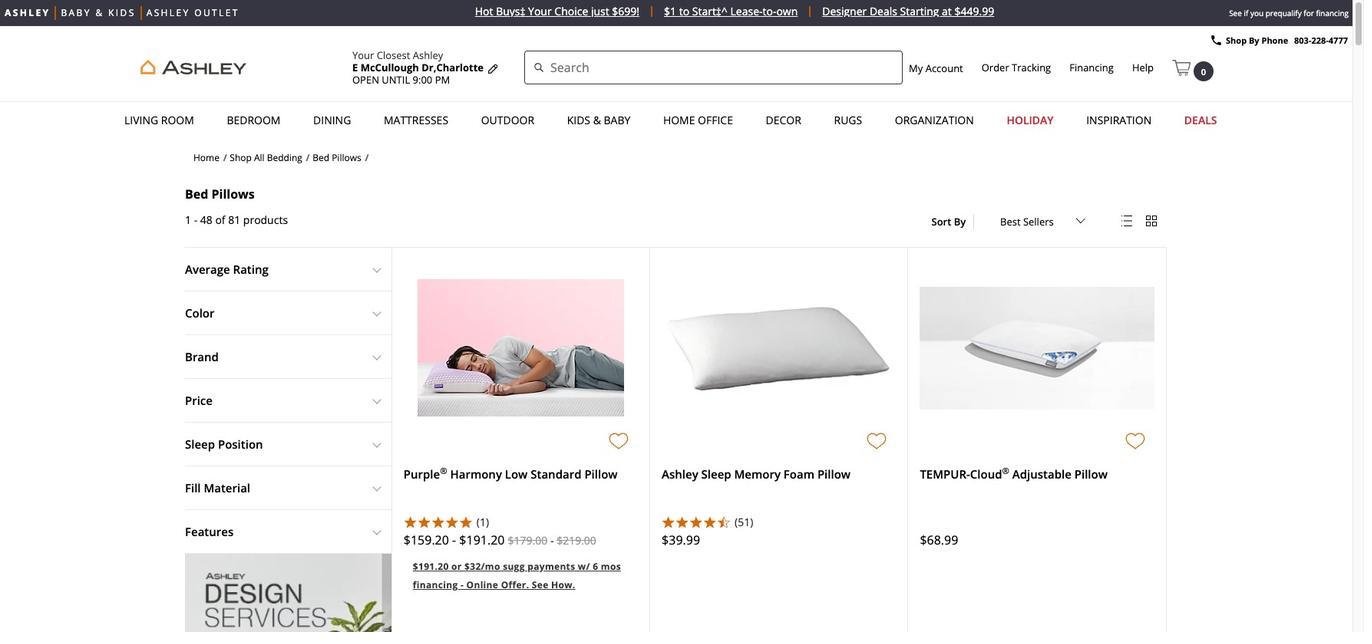 Task type: vqa. For each thing, say whether or not it's contained in the screenshot.
BEDROOM link
yes



Task type: locate. For each thing, give the bounding box(es) containing it.
& for baby
[[96, 6, 104, 19]]

sugg
[[503, 560, 525, 573]]

1 vertical spatial ashley
[[413, 48, 443, 62]]

by left phone
[[1249, 35, 1260, 46]]

$699!
[[612, 4, 640, 18]]

grid view icon image
[[1146, 216, 1157, 227]]

1 vertical spatial see
[[532, 579, 549, 592]]

0 horizontal spatial deals
[[870, 4, 898, 18]]

0 vertical spatial home
[[663, 113, 695, 127]]

for
[[1304, 8, 1314, 18]]

pm
[[435, 73, 450, 87]]

1 vertical spatial your
[[352, 48, 374, 62]]

baby
[[604, 113, 631, 127]]

1 vertical spatial shop
[[230, 151, 252, 164]]

48
[[200, 212, 213, 227]]

1 horizontal spatial see
[[1229, 8, 1242, 18]]

0 horizontal spatial ashley
[[146, 6, 190, 19]]

1 vertical spatial bed
[[185, 186, 208, 203]]

0 horizontal spatial pillow
[[585, 467, 618, 482]]

None search field
[[524, 51, 903, 84]]

2 pillow from the left
[[818, 467, 851, 482]]

shop for shop all bedding
[[230, 151, 252, 164]]

designer
[[823, 4, 867, 18]]

1 horizontal spatial pillow
[[818, 467, 851, 482]]

- right 1
[[194, 212, 197, 227]]

1 horizontal spatial home
[[663, 113, 695, 127]]

$191.20 inside the $191.20 or $32/mo sugg payments w/ 6 mos financing - online offer. see how.
[[413, 560, 449, 573]]

pillow
[[585, 467, 618, 482], [818, 467, 851, 482], [1075, 467, 1108, 482]]

see if you prequalify for financing link
[[1226, 0, 1353, 26]]

1 horizontal spatial ashley
[[413, 48, 443, 62]]

$191.20 or $32/mo sugg payments w/ 6 mos financing - online offer. see how.
[[413, 560, 621, 592]]

& inside "link"
[[593, 113, 601, 127]]

ashley inside your closest ashley e mccullough dr,charlotte
[[413, 48, 443, 62]]

bed pillows up of
[[185, 186, 255, 203]]

your right "buys‡"
[[528, 4, 552, 18]]

5.0 image
[[404, 516, 473, 528]]

1 vertical spatial &
[[593, 113, 601, 127]]

office
[[698, 113, 733, 127]]

0 horizontal spatial ®
[[440, 465, 447, 477]]

(51) link
[[735, 515, 896, 531]]

ashley up 4.3 image
[[662, 467, 699, 482]]

outdoor link
[[477, 106, 539, 135]]

1 horizontal spatial your
[[528, 4, 552, 18]]

main content containing bed pillows
[[185, 143, 1168, 633]]

hot buys‡ your choice just $699!
[[475, 4, 640, 18]]

choice
[[555, 4, 588, 18]]

1 horizontal spatial ®
[[1002, 465, 1010, 477]]

1 pillow from the left
[[585, 467, 618, 482]]

material
[[204, 480, 250, 496]]

- down '5.0' "image"
[[452, 532, 456, 549]]

decor link
[[761, 106, 806, 135]]

1 horizontal spatial by
[[1249, 35, 1260, 46]]

your
[[528, 4, 552, 18], [352, 48, 374, 62]]

1 horizontal spatial shop
[[1226, 35, 1247, 46]]

room
[[161, 113, 194, 127]]

own
[[777, 4, 798, 18]]

mattresses link
[[379, 106, 453, 135]]

ashley
[[5, 6, 50, 19]]

0 horizontal spatial financing
[[413, 579, 458, 592]]

0 vertical spatial bed
[[313, 151, 329, 164]]

financing down or
[[413, 579, 458, 592]]

0 horizontal spatial home
[[193, 151, 220, 164]]

pillow right foam
[[818, 467, 851, 482]]

holiday
[[1007, 113, 1054, 127]]

0 horizontal spatial &
[[96, 6, 104, 19]]

shop by phone 803-228-4777
[[1226, 35, 1348, 46]]

1 vertical spatial sleep
[[701, 467, 731, 482]]

- inside region
[[194, 212, 197, 227]]

order tracking
[[982, 61, 1051, 74]]

pillows up 81
[[212, 186, 255, 203]]

or
[[452, 560, 462, 573]]

purple
[[404, 467, 440, 482]]

inspiration link
[[1082, 106, 1157, 135]]

home down room
[[193, 151, 220, 164]]

at
[[942, 4, 952, 18]]

1 horizontal spatial $191.20
[[459, 532, 505, 549]]

to-
[[763, 4, 777, 18]]

home office
[[663, 113, 733, 127]]

$191.20 or $32/mo sugg payments w/ 6 mos financing - online offer. see how. button
[[404, 547, 638, 603]]

shop all bedding
[[230, 151, 302, 164]]

- down or
[[461, 579, 464, 592]]

0 vertical spatial shop
[[1226, 35, 1247, 46]]

0 vertical spatial your
[[528, 4, 552, 18]]

pillows
[[332, 151, 361, 164], [212, 186, 255, 203]]

kids
[[108, 6, 136, 19]]

position
[[218, 437, 263, 452]]

home left office on the top of the page
[[663, 113, 695, 127]]

main content
[[185, 143, 1168, 633]]

financing right for
[[1316, 8, 1349, 18]]

& left kids
[[96, 6, 104, 19]]

pillow right 'standard'
[[585, 467, 618, 482]]

order
[[982, 61, 1010, 74]]

0 vertical spatial bed pillows
[[313, 151, 361, 164]]

pillows down dining link
[[332, 151, 361, 164]]

bedding
[[267, 151, 302, 164]]

- down (1) link
[[551, 533, 554, 548]]

sort by
[[932, 215, 966, 229]]

sleep
[[185, 437, 215, 452], [701, 467, 731, 482]]

bed right bedding
[[313, 151, 329, 164]]

ashley for ashley sleep memory foam pillow
[[662, 467, 699, 482]]

deals
[[870, 4, 898, 18], [1185, 113, 1217, 127]]

price
[[185, 393, 213, 408]]

hot
[[475, 4, 493, 18]]

sellers
[[1023, 215, 1054, 229]]

1 vertical spatial by
[[954, 215, 966, 229]]

ashley sleep memory foam pillow
[[662, 467, 851, 482]]

1 - 48 of 81 products region
[[185, 208, 288, 232]]

see left if
[[1229, 8, 1242, 18]]

designer deals starting at $449.99
[[823, 4, 994, 18]]

banner
[[0, 26, 1353, 139]]

0 horizontal spatial by
[[954, 215, 966, 229]]

& for kids
[[593, 113, 601, 127]]

1 horizontal spatial &
[[593, 113, 601, 127]]

& right kids
[[593, 113, 601, 127]]

0 horizontal spatial shop
[[230, 151, 252, 164]]

2 vertical spatial ashley
[[662, 467, 699, 482]]

ashley up 9:00 on the left top of the page
[[413, 48, 443, 62]]

bed up 1
[[185, 186, 208, 203]]

average
[[185, 262, 230, 277]]

your up 'open'
[[352, 48, 374, 62]]

® left adjustable
[[1002, 465, 1010, 477]]

none search field inside banner
[[524, 51, 903, 84]]

$191.20 down (1)
[[459, 532, 505, 549]]

0 horizontal spatial see
[[532, 579, 549, 592]]

rugs
[[834, 113, 862, 127]]

help
[[1132, 61, 1154, 74]]

deals down 0
[[1185, 113, 1217, 127]]

outlet
[[194, 6, 239, 19]]

ashley image
[[135, 57, 253, 78]]

foam
[[784, 467, 815, 482]]

1 horizontal spatial deals
[[1185, 113, 1217, 127]]

0 horizontal spatial sleep
[[185, 437, 215, 452]]

2 horizontal spatial ashley
[[662, 467, 699, 482]]

ashley right kids
[[146, 6, 190, 19]]

$191.20
[[459, 532, 505, 549], [413, 560, 449, 573]]

your inside your closest ashley e mccullough dr,charlotte
[[352, 48, 374, 62]]

0 vertical spatial ashley
[[146, 6, 190, 19]]

1 ® from the left
[[440, 465, 447, 477]]

my account link
[[909, 61, 963, 75]]

0 vertical spatial &
[[96, 6, 104, 19]]

sleep left the position
[[185, 437, 215, 452]]

deals left the starting
[[870, 4, 898, 18]]

pillow inside tempur-cloud ® adjustable pillow
[[1075, 467, 1108, 482]]

organization link
[[891, 106, 979, 135]]

$1 to start‡^ lease-to-own link
[[653, 4, 811, 18]]

open until 9:00 pm
[[352, 73, 450, 87]]

® left harmony
[[440, 465, 447, 477]]

financing
[[1316, 8, 1349, 18], [413, 579, 458, 592]]

bed pillows
[[313, 151, 361, 164], [185, 186, 255, 203]]

$1 to start‡^ lease-to-own
[[664, 4, 798, 18]]

0 horizontal spatial your
[[352, 48, 374, 62]]

sleep left memory
[[701, 467, 731, 482]]

2 horizontal spatial pillow
[[1075, 467, 1108, 482]]

fill material
[[185, 480, 250, 496]]

0 link
[[1172, 53, 1214, 82]]

shop down if
[[1226, 35, 1247, 46]]

$191.20 left or
[[413, 560, 449, 573]]

mos
[[601, 560, 621, 573]]

shop left all
[[230, 151, 252, 164]]

baby & kids link
[[61, 6, 136, 20]]

0 horizontal spatial bed pillows
[[185, 186, 255, 203]]

living room link
[[120, 106, 199, 135]]

see down payments
[[532, 579, 549, 592]]

best
[[1000, 215, 1021, 229]]

1 vertical spatial $191.20
[[413, 560, 449, 573]]

0 vertical spatial financing
[[1316, 8, 1349, 18]]

pillow right adjustable
[[1075, 467, 1108, 482]]

1 horizontal spatial bed pillows
[[313, 151, 361, 164]]

buys‡
[[496, 4, 526, 18]]

list view icon image
[[1122, 216, 1133, 227]]

living room
[[124, 113, 194, 127]]

- inside the $191.20 or $32/mo sugg payments w/ 6 mos financing - online offer. see how.
[[461, 579, 464, 592]]

1 vertical spatial deals
[[1185, 113, 1217, 127]]

ashley inside ashley outlet link
[[146, 6, 190, 19]]

0 vertical spatial pillows
[[332, 151, 361, 164]]

2 ® from the left
[[1002, 465, 1010, 477]]

0 horizontal spatial pillows
[[212, 186, 255, 203]]

1 vertical spatial financing
[[413, 579, 458, 592]]

bed pillows down dining link
[[313, 151, 361, 164]]

hot buys‡ your choice just $699! link
[[464, 4, 653, 18]]

cloud
[[970, 467, 1002, 482]]

1 vertical spatial home
[[193, 151, 220, 164]]

home for home office
[[663, 113, 695, 127]]

1 horizontal spatial sleep
[[701, 467, 731, 482]]

0 vertical spatial by
[[1249, 35, 1260, 46]]

1 horizontal spatial pillows
[[332, 151, 361, 164]]

by right sort
[[954, 215, 966, 229]]

$179.00
[[508, 533, 548, 548]]

0 vertical spatial deals
[[870, 4, 898, 18]]

mattresses
[[384, 113, 448, 127]]

3 pillow from the left
[[1075, 467, 1108, 482]]

0 horizontal spatial $191.20
[[413, 560, 449, 573]]

0 vertical spatial sleep
[[185, 437, 215, 452]]



Task type: describe. For each thing, give the bounding box(es) containing it.
banner containing living room
[[0, 26, 1353, 139]]

living
[[124, 113, 158, 127]]

1 horizontal spatial financing
[[1316, 8, 1349, 18]]

baby & kids
[[61, 6, 136, 19]]

tempur-
[[920, 467, 970, 482]]

features
[[185, 524, 234, 540]]

bedroom link
[[222, 106, 285, 135]]

average rating
[[185, 262, 269, 277]]

$219.00
[[557, 533, 596, 548]]

0 horizontal spatial bed
[[185, 186, 208, 203]]

® inside tempur-cloud ® adjustable pillow
[[1002, 465, 1010, 477]]

ashley for ashley outlet
[[146, 6, 190, 19]]

start‡^
[[692, 4, 728, 18]]

$1
[[664, 4, 676, 18]]

organization
[[895, 113, 974, 127]]

account
[[926, 61, 963, 75]]

4.3 image
[[662, 516, 731, 528]]

mccullough
[[361, 61, 419, 74]]

promotional memory foam pillow, , large image
[[662, 302, 896, 395]]

my
[[909, 61, 923, 75]]

kids
[[567, 113, 590, 127]]

4777
[[1329, 35, 1348, 46]]

home link
[[193, 151, 220, 164]]

kids & baby
[[567, 113, 631, 127]]

purple ® harmony low standard pillow
[[404, 465, 618, 482]]

financing inside the $191.20 or $32/mo sugg payments w/ 6 mos financing - online offer. see how.
[[413, 579, 458, 592]]

1 vertical spatial pillows
[[212, 186, 255, 203]]

dining
[[313, 113, 351, 127]]

e
[[352, 61, 358, 74]]

0
[[1202, 66, 1206, 77]]

(51)
[[735, 515, 754, 530]]

brand
[[185, 349, 219, 365]]

search image
[[534, 61, 544, 77]]

deals link
[[1180, 106, 1222, 135]]

harmony
[[450, 467, 502, 482]]

1
[[185, 212, 191, 227]]

just
[[591, 4, 609, 18]]

if
[[1244, 8, 1249, 18]]

deals inside banner
[[1185, 113, 1217, 127]]

ashley outlet
[[146, 6, 239, 19]]

financing
[[1070, 61, 1114, 74]]

803-228-4777 link
[[1295, 35, 1348, 46]]

6
[[593, 560, 598, 573]]

online
[[466, 579, 499, 592]]

$449.99
[[955, 4, 994, 18]]

$159.20
[[404, 532, 449, 549]]

by for sort
[[954, 215, 966, 229]]

to
[[679, 4, 690, 18]]

pillow inside purple ® harmony low standard pillow
[[585, 467, 618, 482]]

w/
[[578, 560, 590, 573]]

help link
[[1132, 61, 1154, 74]]

order tracking link
[[982, 61, 1051, 74]]

home for home link
[[193, 151, 220, 164]]

- inside $159.20 - $191.20 $179.00 - $219.00
[[551, 533, 554, 548]]

you
[[1251, 8, 1264, 18]]

ashley outlet link
[[146, 6, 239, 20]]

change location image
[[487, 63, 499, 75]]

starting
[[900, 4, 939, 18]]

bedroom
[[227, 113, 281, 127]]

tempur-cloud® adjustable pillow, , large image
[[920, 287, 1155, 410]]

adjustable
[[1013, 467, 1072, 482]]

shop all bedding link
[[230, 151, 302, 164]]

81
[[228, 212, 241, 227]]

decor
[[766, 113, 802, 127]]

lease-
[[731, 4, 763, 18]]

1 horizontal spatial bed
[[313, 151, 329, 164]]

baby
[[61, 6, 91, 19]]

fill
[[185, 480, 201, 496]]

offer.
[[501, 579, 529, 592]]

® inside purple ® harmony low standard pillow
[[440, 465, 447, 477]]

$68.99
[[920, 532, 959, 549]]

tempur-cloud ® adjustable pillow
[[920, 465, 1108, 482]]

ashley link
[[5, 6, 50, 20]]

color
[[185, 305, 215, 321]]

phone
[[1262, 35, 1289, 46]]

pillow for ashley
[[818, 467, 851, 482]]

payments
[[528, 560, 575, 573]]

of
[[215, 212, 225, 227]]

0 vertical spatial $191.20
[[459, 532, 505, 549]]

803-
[[1295, 35, 1312, 46]]

pillow for tempur-
[[1075, 467, 1108, 482]]

holiday link
[[1002, 106, 1059, 135]]

shop for shop by phone 803-228-4777
[[1226, 35, 1247, 46]]

kids & baby link
[[563, 106, 635, 135]]

$159.20 - $191.20 $179.00 - $219.00
[[404, 532, 596, 549]]

0 vertical spatial see
[[1229, 8, 1242, 18]]

my account
[[909, 61, 963, 75]]

dining link
[[309, 106, 356, 135]]

see inside the $191.20 or $32/mo sugg payments w/ 6 mos financing - online offer. see how.
[[532, 579, 549, 592]]

inspiration
[[1087, 113, 1152, 127]]

tracking
[[1012, 61, 1051, 74]]

rugs link
[[830, 106, 867, 135]]

designer deals starting at $449.99 link
[[811, 4, 1006, 18]]

$32/mo
[[465, 560, 500, 573]]

(1)
[[477, 515, 489, 530]]

purple® harmony low standard pillow, white, large image
[[417, 279, 624, 418]]

financing link
[[1070, 61, 1114, 74]]

ashley sleep memory foam pillow link
[[662, 467, 851, 482]]

9:00
[[413, 73, 432, 87]]

1 vertical spatial bed pillows
[[185, 186, 255, 203]]

memory
[[734, 467, 781, 482]]

by for shop
[[1249, 35, 1260, 46]]



